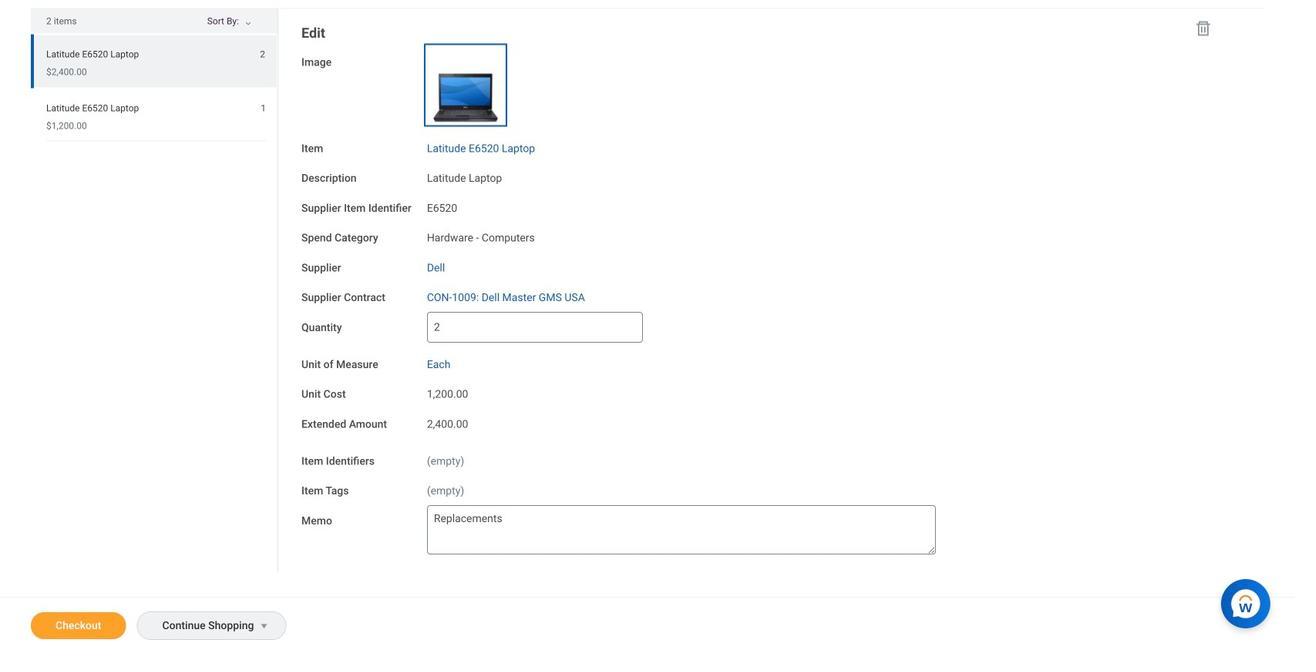 Task type: describe. For each thing, give the bounding box(es) containing it.
caret down image
[[255, 621, 273, 633]]

e6520.jpg image
[[427, 47, 504, 124]]

item list list box
[[31, 34, 278, 141]]

arrow down image
[[257, 17, 276, 27]]

navigation pane region
[[278, 9, 1232, 584]]



Task type: vqa. For each thing, say whether or not it's contained in the screenshot.
text box
yes



Task type: locate. For each thing, give the bounding box(es) containing it.
None text field
[[427, 312, 643, 343], [427, 506, 936, 555], [427, 312, 643, 343], [427, 506, 936, 555]]

chevron down image
[[239, 20, 257, 31]]

hardware - computers element
[[427, 229, 535, 245]]

workday assistant region
[[1221, 574, 1277, 629]]

region
[[31, 9, 278, 573]]

delete image
[[1194, 19, 1213, 37]]



